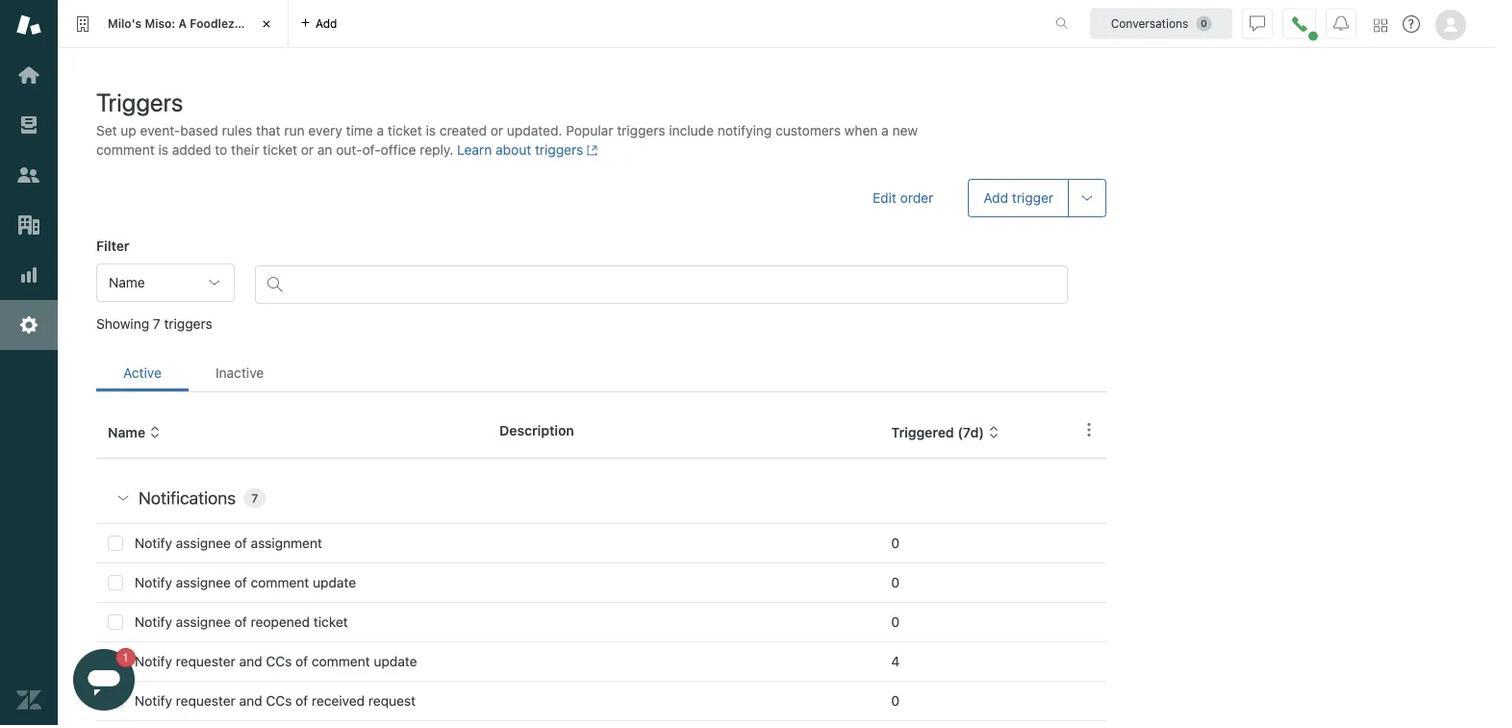 Task type: describe. For each thing, give the bounding box(es) containing it.
1 horizontal spatial comment
[[251, 575, 309, 591]]

an
[[317, 142, 332, 158]]

of down reopened
[[295, 654, 308, 670]]

to
[[215, 142, 227, 158]]

notify requester and ccs of received request
[[135, 693, 416, 709]]

edit
[[873, 190, 897, 206]]

name inside filter element
[[109, 275, 145, 291]]

created
[[439, 123, 487, 139]]

1 horizontal spatial update
[[374, 654, 417, 670]]

1 0 from the top
[[891, 535, 900, 551]]

about
[[496, 142, 531, 158]]

comment inside set up event-based rules that run every time a ticket is created or updated. popular triggers include notifying customers when a new comment is added to their ticket or an out-of-office reply.
[[96, 142, 155, 158]]

add trigger
[[984, 190, 1054, 206]]

ccs for comment
[[266, 654, 292, 670]]

out-
[[336, 142, 362, 158]]

close image
[[257, 14, 276, 34]]

reply.
[[420, 142, 453, 158]]

every
[[308, 123, 342, 139]]

notifications
[[139, 488, 236, 508]]

notify requester and ccs of received request link
[[135, 692, 416, 711]]

reporting image
[[16, 263, 41, 288]]

popular
[[566, 123, 613, 139]]

1 vertical spatial is
[[158, 142, 168, 158]]

miso:
[[145, 17, 175, 30]]

office
[[381, 142, 416, 158]]

name button
[[108, 424, 161, 441]]

name inside button
[[108, 424, 145, 440]]

triggers for learn about triggers
[[535, 142, 583, 158]]

showing
[[96, 316, 149, 332]]

active
[[123, 365, 162, 381]]

add trigger button
[[968, 179, 1069, 217]]

main element
[[0, 0, 58, 725]]

7 inside notifications row group
[[251, 492, 258, 505]]

notify assignee of reopened ticket link
[[135, 613, 348, 632]]

triggered (7d) button
[[891, 424, 1000, 441]]

get help image
[[1403, 15, 1420, 33]]

showing 7 triggers
[[96, 316, 212, 332]]

their
[[231, 142, 259, 158]]

conversations button
[[1090, 8, 1233, 39]]

0 horizontal spatial ticket
[[263, 142, 297, 158]]

organizations image
[[16, 213, 41, 238]]

assignment
[[251, 535, 322, 551]]

notifying
[[718, 123, 772, 139]]

notify assignee of reopened ticket
[[135, 614, 348, 630]]

add
[[984, 190, 1008, 206]]

notify for notify assignee of reopened ticket
[[135, 614, 172, 630]]

zendesk products image
[[1374, 19, 1387, 32]]

zendesk support image
[[16, 13, 41, 38]]

notify assignee of comment update
[[135, 575, 356, 591]]

learn about triggers link
[[457, 142, 598, 158]]

new
[[892, 123, 918, 139]]

customers
[[776, 123, 841, 139]]

filter
[[96, 238, 129, 254]]

notify requester and ccs of comment update link
[[135, 652, 417, 672]]

conversations
[[1111, 17, 1189, 30]]

0 vertical spatial ticket
[[388, 123, 422, 139]]

foodlez
[[190, 17, 234, 30]]

triggers for showing 7 triggers
[[164, 316, 212, 332]]

reopened
[[251, 614, 310, 630]]

button displays agent's chat status as invisible. image
[[1250, 16, 1265, 31]]

subsidiary
[[237, 17, 298, 30]]

ticket inside notifications row group
[[314, 614, 348, 630]]

triggered (7d)
[[891, 424, 984, 440]]

add button
[[289, 0, 349, 47]]

trigger
[[1012, 190, 1054, 206]]

and for comment
[[239, 654, 262, 670]]

set up event-based rules that run every time a ticket is created or updated. popular triggers include notifying customers when a new comment is added to their ticket or an out-of-office reply.
[[96, 123, 918, 158]]

that
[[256, 123, 281, 139]]

assignee for reopened
[[176, 614, 231, 630]]

triggers inside set up event-based rules that run every time a ticket is created or updated. popular triggers include notifying customers when a new comment is added to their ticket or an out-of-office reply.
[[617, 123, 665, 139]]

tab list containing active
[[96, 354, 1106, 393]]

requester for notify requester and ccs of received request
[[176, 693, 236, 709]]

assignee for comment
[[176, 575, 231, 591]]

notify requester and ccs of comment update
[[135, 654, 417, 670]]

tabs tab list
[[58, 0, 1035, 48]]

notify assignee of assignment link
[[135, 534, 322, 553]]

run
[[284, 123, 305, 139]]

notify assignee of comment update link
[[135, 573, 356, 593]]

add
[[316, 17, 337, 30]]

based
[[180, 123, 218, 139]]



Task type: locate. For each thing, give the bounding box(es) containing it.
0 vertical spatial and
[[239, 654, 262, 670]]

1 assignee from the top
[[176, 535, 231, 551]]

rules
[[222, 123, 252, 139]]

2 horizontal spatial triggers
[[617, 123, 665, 139]]

customers image
[[16, 163, 41, 188]]

assignee
[[176, 535, 231, 551], [176, 575, 231, 591], [176, 614, 231, 630]]

filter element
[[96, 264, 235, 302]]

notify for notify assignee of assignment
[[135, 535, 172, 551]]

0 for of
[[891, 693, 900, 709]]

1 vertical spatial name
[[108, 424, 145, 440]]

0 vertical spatial name
[[109, 275, 145, 291]]

ccs down notify requester and ccs of comment update link
[[266, 693, 292, 709]]

name down filter
[[109, 275, 145, 291]]

1 vertical spatial and
[[239, 693, 262, 709]]

request
[[368, 693, 416, 709]]

ccs for received
[[266, 693, 292, 709]]

notifications row group
[[96, 459, 1106, 725]]

2 and from the top
[[239, 693, 262, 709]]

of for comment
[[235, 575, 247, 591]]

include
[[669, 123, 714, 139]]

get started image
[[16, 63, 41, 88]]

and down "notify assignee of reopened ticket" link
[[239, 654, 262, 670]]

admin image
[[16, 313, 41, 338]]

notify for notify requester and ccs of received request
[[135, 693, 172, 709]]

1 vertical spatial 7
[[251, 492, 258, 505]]

triggers down updated.
[[535, 142, 583, 158]]

update up request in the left of the page
[[374, 654, 417, 670]]

comment down up
[[96, 142, 155, 158]]

1 vertical spatial triggers
[[535, 142, 583, 158]]

0 vertical spatial ccs
[[266, 654, 292, 670]]

edit order
[[873, 190, 933, 206]]

tab list
[[96, 354, 1106, 393]]

a right time
[[377, 123, 384, 139]]

ticket
[[388, 123, 422, 139], [263, 142, 297, 158], [314, 614, 348, 630]]

triggered
[[891, 424, 954, 440]]

of for assignment
[[235, 535, 247, 551]]

milo's miso: a foodlez subsidiary
[[108, 17, 298, 30]]

requester for notify requester and ccs of comment update
[[176, 654, 236, 670]]

0 vertical spatial is
[[426, 123, 436, 139]]

0 horizontal spatial comment
[[96, 142, 155, 158]]

learn
[[457, 142, 492, 158]]

1 horizontal spatial ticket
[[314, 614, 348, 630]]

0 vertical spatial assignee
[[176, 535, 231, 551]]

received
[[312, 693, 365, 709]]

updated.
[[507, 123, 562, 139]]

1 horizontal spatial 7
[[251, 492, 258, 505]]

0 vertical spatial update
[[313, 575, 356, 591]]

inactive
[[215, 365, 264, 381]]

comment
[[96, 142, 155, 158], [251, 575, 309, 591], [312, 654, 370, 670]]

order
[[900, 190, 933, 206]]

and
[[239, 654, 262, 670], [239, 693, 262, 709]]

ticket up office
[[388, 123, 422, 139]]

and for received
[[239, 693, 262, 709]]

3 assignee from the top
[[176, 614, 231, 630]]

notify
[[135, 535, 172, 551], [135, 575, 172, 591], [135, 614, 172, 630], [135, 654, 172, 670], [135, 693, 172, 709]]

1 horizontal spatial is
[[426, 123, 436, 139]]

2 vertical spatial assignee
[[176, 614, 231, 630]]

notify for notify assignee of comment update
[[135, 575, 172, 591]]

4 0 from the top
[[891, 693, 900, 709]]

comment up received
[[312, 654, 370, 670]]

triggers down filter element
[[164, 316, 212, 332]]

4 notify from the top
[[135, 654, 172, 670]]

milo's miso: a foodlez subsidiary tab
[[58, 0, 298, 48]]

event-
[[140, 123, 180, 139]]

views image
[[16, 113, 41, 138]]

1 notify from the top
[[135, 535, 172, 551]]

2 ccs from the top
[[266, 693, 292, 709]]

of up notify assignee of reopened ticket
[[235, 575, 247, 591]]

ccs down reopened
[[266, 654, 292, 670]]

1 vertical spatial update
[[374, 654, 417, 670]]

a
[[178, 17, 187, 30]]

assignee down the notify assignee of comment update link
[[176, 614, 231, 630]]

1 and from the top
[[239, 654, 262, 670]]

2 assignee from the top
[[176, 575, 231, 591]]

comment up reopened
[[251, 575, 309, 591]]

ticket down that at the left top of the page
[[263, 142, 297, 158]]

0 horizontal spatial 7
[[153, 316, 160, 332]]

0 vertical spatial triggers
[[617, 123, 665, 139]]

requester down notify requester and ccs of comment update link
[[176, 693, 236, 709]]

2 notify from the top
[[135, 575, 172, 591]]

4
[[891, 654, 900, 670]]

2 a from the left
[[881, 123, 889, 139]]

0 for update
[[891, 575, 900, 591]]

notify assignee of assignment
[[135, 535, 322, 551]]

1 horizontal spatial triggers
[[535, 142, 583, 158]]

7 right showing
[[153, 316, 160, 332]]

time
[[346, 123, 373, 139]]

triggers left "include"
[[617, 123, 665, 139]]

requester down "notify assignee of reopened ticket" link
[[176, 654, 236, 670]]

assignee for assignment
[[176, 535, 231, 551]]

2 vertical spatial ticket
[[314, 614, 348, 630]]

name down active
[[108, 424, 145, 440]]

1 ccs from the top
[[266, 654, 292, 670]]

triggers
[[617, 123, 665, 139], [535, 142, 583, 158], [164, 316, 212, 332]]

2 horizontal spatial ticket
[[388, 123, 422, 139]]

update
[[313, 575, 356, 591], [374, 654, 417, 670]]

triggers
[[96, 87, 183, 116]]

or left an
[[301, 142, 314, 158]]

1 vertical spatial requester
[[176, 693, 236, 709]]

2 vertical spatial comment
[[312, 654, 370, 670]]

added
[[172, 142, 211, 158]]

7 up notify assignee of assignment
[[251, 492, 258, 505]]

update down assignment
[[313, 575, 356, 591]]

set
[[96, 123, 117, 139]]

when
[[844, 123, 878, 139]]

notify for notify requester and ccs of comment update
[[135, 654, 172, 670]]

description
[[500, 423, 574, 439]]

and down notify requester and ccs of comment update link
[[239, 693, 262, 709]]

milo's
[[108, 17, 142, 30]]

of left received
[[295, 693, 308, 709]]

1 vertical spatial or
[[301, 142, 314, 158]]

0 horizontal spatial update
[[313, 575, 356, 591]]

0 vertical spatial or
[[490, 123, 503, 139]]

ccs
[[266, 654, 292, 670], [266, 693, 292, 709]]

up
[[121, 123, 136, 139]]

of-
[[362, 142, 381, 158]]

1 vertical spatial ticket
[[263, 142, 297, 158]]

of down the notify assignee of comment update link
[[235, 614, 247, 630]]

0 vertical spatial comment
[[96, 142, 155, 158]]

0 horizontal spatial is
[[158, 142, 168, 158]]

0
[[891, 535, 900, 551], [891, 575, 900, 591], [891, 614, 900, 630], [891, 693, 900, 709]]

ticket right reopened
[[314, 614, 348, 630]]

(7d)
[[958, 424, 984, 440]]

is up reply.
[[426, 123, 436, 139]]

None field
[[291, 276, 1055, 293]]

a
[[377, 123, 384, 139], [881, 123, 889, 139]]

0 horizontal spatial or
[[301, 142, 314, 158]]

2 horizontal spatial comment
[[312, 654, 370, 670]]

or
[[490, 123, 503, 139], [301, 142, 314, 158]]

1 vertical spatial ccs
[[266, 693, 292, 709]]

0 horizontal spatial a
[[377, 123, 384, 139]]

0 horizontal spatial triggers
[[164, 316, 212, 332]]

(opens in a new tab) image
[[583, 145, 598, 156]]

assignee down notify assignee of assignment link
[[176, 575, 231, 591]]

or up about
[[490, 123, 503, 139]]

of for reopened
[[235, 614, 247, 630]]

0 vertical spatial requester
[[176, 654, 236, 670]]

5 notify from the top
[[135, 693, 172, 709]]

name
[[109, 275, 145, 291], [108, 424, 145, 440]]

zendesk image
[[16, 688, 41, 713]]

is
[[426, 123, 436, 139], [158, 142, 168, 158]]

1 requester from the top
[[176, 654, 236, 670]]

0 for ticket
[[891, 614, 900, 630]]

requester
[[176, 654, 236, 670], [176, 693, 236, 709]]

learn about triggers
[[457, 142, 583, 158]]

0 vertical spatial 7
[[153, 316, 160, 332]]

2 requester from the top
[[176, 693, 236, 709]]

of up the notify assignee of comment update
[[235, 535, 247, 551]]

2 0 from the top
[[891, 575, 900, 591]]

3 0 from the top
[[891, 614, 900, 630]]

is down event- on the left of the page
[[158, 142, 168, 158]]

3 notify from the top
[[135, 614, 172, 630]]

1 horizontal spatial or
[[490, 123, 503, 139]]

1 vertical spatial assignee
[[176, 575, 231, 591]]

edit order button
[[857, 179, 949, 217]]

of
[[235, 535, 247, 551], [235, 575, 247, 591], [235, 614, 247, 630], [295, 654, 308, 670], [295, 693, 308, 709]]

7
[[153, 316, 160, 332], [251, 492, 258, 505]]

a left new
[[881, 123, 889, 139]]

notifications image
[[1334, 16, 1349, 31]]

assignee down notifications at the left bottom of the page
[[176, 535, 231, 551]]

1 a from the left
[[377, 123, 384, 139]]

1 horizontal spatial a
[[881, 123, 889, 139]]

1 vertical spatial comment
[[251, 575, 309, 591]]

2 vertical spatial triggers
[[164, 316, 212, 332]]



Task type: vqa. For each thing, say whether or not it's contained in the screenshot.
Apply
no



